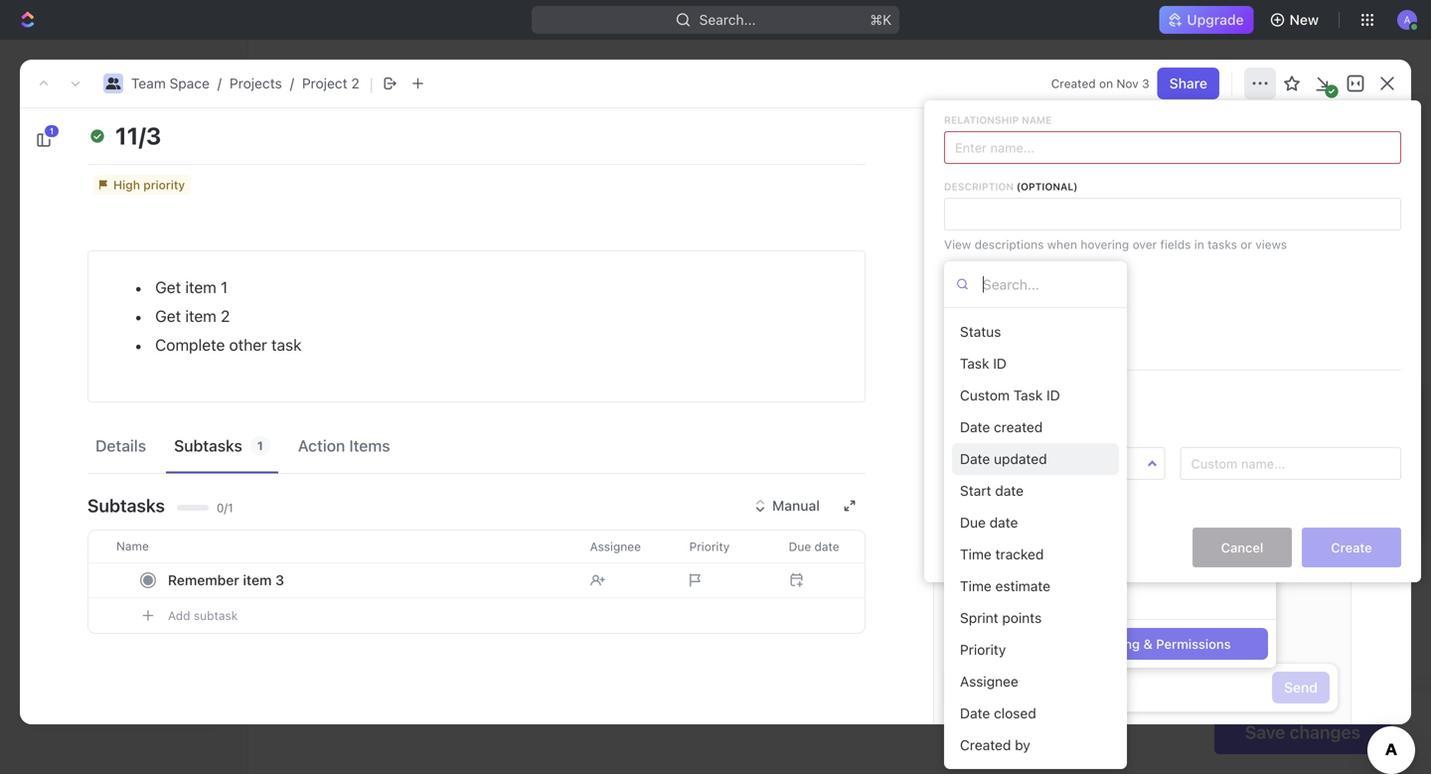 Task type: locate. For each thing, give the bounding box(es) containing it.
to inside authenticator app (totp) use an app to receive a temporary one-time passcode each time you log in.
[[1059, 540, 1070, 554]]

1 vertical spatial via
[[673, 536, 689, 550]]

task sidebar navigation tab list
[[1360, 120, 1404, 268]]

passcode down (sms) on the bottom left of page
[[615, 536, 670, 550]]

get up complete
[[155, 307, 181, 326]]

0 vertical spatial temporary
[[839, 445, 905, 461]]

available on business plans or higher element
[[504, 554, 563, 568]]

created by button
[[953, 730, 1120, 762]]

a down the message
[[551, 536, 558, 550]]

send inside 'button'
[[1064, 300, 1095, 315]]

id down share button
[[1160, 132, 1173, 147]]

by down closed
[[1015, 737, 1031, 754]]

0 vertical spatial (totp)
[[1036, 445, 1082, 461]]

1 vertical spatial date
[[990, 515, 1019, 531]]

date for start date
[[996, 483, 1024, 499]]

do
[[1150, 218, 1166, 232]]

created
[[994, 419, 1043, 435]]

descriptions
[[975, 238, 1044, 252]]

assignee
[[961, 674, 1019, 690]]

in. down keep your account secure by enabling 2fa via sms or using a temporary one-time passcode (totp) from an authenticator app.
[[824, 536, 837, 550]]

2 date from the top
[[961, 451, 991, 467]]

by right secure
[[610, 445, 626, 461]]

0 vertical spatial or
[[1241, 238, 1253, 252]]

in left our at the left bottom of the page
[[111, 622, 121, 636]]

share
[[1170, 75, 1208, 91]]

1 horizontal spatial log
[[1044, 552, 1061, 566]]

tasks down any
[[970, 319, 999, 333]]

use
[[992, 540, 1014, 554]]

1 vertical spatial log
[[1044, 552, 1061, 566]]

app up find
[[41, 568, 71, 587]]

your right of
[[99, 604, 124, 618]]

3 right on
[[1143, 77, 1150, 90]]

an left authenticator
[[1120, 445, 1135, 461]]

1 horizontal spatial custom
[[1064, 508, 1111, 523]]

link
[[1077, 132, 1098, 147]]

3 right the remember
[[276, 572, 284, 589]]

you
[[975, 218, 995, 232]]

or down 8
[[1241, 238, 1253, 252]]

date updated button
[[953, 444, 1120, 475]]

priority
[[93, 148, 141, 164], [961, 642, 1007, 658]]

an left app
[[1018, 540, 1031, 554]]

date down assignee
[[961, 705, 991, 722]]

one- inside authenticator app (totp) use an app to receive a temporary one-time passcode each time you log in.
[[1189, 540, 1215, 554]]

1 left action on the bottom of page
[[257, 439, 263, 453]]

apple
[[288, 231, 332, 250]]

0 vertical spatial id
[[1160, 132, 1173, 147]]

0 horizontal spatial in
[[111, 622, 121, 636]]

date up start
[[961, 451, 991, 467]]

to do to
[[1130, 218, 1181, 232]]

workspaces link
[[40, 188, 208, 222]]

any task in your workspace
[[970, 293, 1124, 307]]

task inside 'button'
[[961, 355, 990, 372]]

0 vertical spatial your
[[1033, 293, 1058, 307]]

send up specific
[[1064, 300, 1095, 315]]

remember
[[168, 572, 239, 589]]

1 vertical spatial relationship
[[1285, 511, 1358, 526]]

time up sprint
[[961, 578, 992, 595]]

1 horizontal spatial 3
[[1143, 77, 1150, 90]]

you up estimate
[[1020, 552, 1041, 566]]

task right any
[[993, 293, 1016, 307]]

1 vertical spatial get
[[155, 307, 181, 326]]

0 horizontal spatial subtasks
[[88, 495, 165, 517]]

log inside 'text message (sms) receive a one-time passcode via sms each time you log in. business'
[[803, 536, 821, 550]]

task right the other
[[272, 336, 302, 355]]

task
[[961, 355, 990, 372], [1014, 387, 1043, 404]]

cloud
[[40, 313, 77, 329]]

app.
[[1228, 445, 1257, 461]]

subtasks up 0/1
[[174, 437, 242, 455]]

0 vertical spatial new
[[1290, 11, 1320, 28]]

temporary down custom fields button
[[1128, 540, 1186, 554]]

2 horizontal spatial app
[[1094, 516, 1123, 534]]

one- left cancel
[[1189, 540, 1215, 554]]

0 horizontal spatial 2
[[221, 307, 230, 326]]

0 horizontal spatial you
[[780, 536, 800, 550]]

0 horizontal spatial one-
[[561, 536, 588, 550]]

date inside button
[[990, 515, 1019, 531]]

save changes button
[[1215, 711, 1392, 755]]

cancel
[[1222, 540, 1264, 555]]

to right email
[[1134, 300, 1146, 315]]

description (optional)
[[945, 181, 1078, 192]]

nov
[[1117, 77, 1139, 90], [1225, 218, 1247, 232]]

1 horizontal spatial copy
[[1125, 132, 1156, 147]]

2 get from the top
[[155, 307, 181, 326]]

create inside dropdown button
[[1241, 511, 1281, 526]]

my down 1 button
[[40, 158, 60, 174]]

0 vertical spatial in.
[[824, 536, 837, 550]]

0 vertical spatial fields
[[1161, 238, 1192, 252]]

my settings up workspaces
[[40, 158, 122, 174]]

by
[[610, 445, 626, 461], [1015, 737, 1031, 754]]

1 horizontal spatial you
[[1020, 552, 1041, 566]]

a right receive
[[1118, 540, 1124, 554]]

1 vertical spatial tasks
[[970, 319, 999, 333]]

time tracked button
[[953, 539, 1120, 571]]

1 vertical spatial or
[[772, 445, 785, 461]]

one- inside 'text message (sms) receive a one-time passcode via sms each time you log in. business'
[[561, 536, 588, 550]]

id up the custom task id
[[994, 355, 1007, 372]]

message
[[539, 512, 603, 531]]

(totp) inside authenticator app (totp) use an app to receive a temporary one-time passcode each time you log in.
[[1128, 516, 1179, 534]]

0 vertical spatial time
[[961, 546, 992, 563]]

2 horizontal spatial fields
[[1161, 238, 1192, 252]]

1 horizontal spatial nov
[[1225, 218, 1247, 232]]

date up select
[[961, 419, 991, 435]]

temporary inside authenticator app (totp) use an app to receive a temporary one-time passcode each time you log in.
[[1128, 540, 1186, 554]]

to right app
[[1059, 540, 1070, 554]]

new tab button
[[1189, 123, 1268, 155]]

projects link
[[230, 75, 282, 91]]

in
[[1195, 238, 1205, 252], [1020, 293, 1030, 307], [111, 622, 121, 636]]

custom up receive
[[1064, 508, 1111, 523]]

via right '2fa' on the bottom left
[[717, 445, 735, 461]]

0 horizontal spatial custom
[[961, 387, 1010, 404]]

1 vertical spatial 2
[[221, 307, 230, 326]]

1 horizontal spatial activity
[[1363, 156, 1401, 168]]

settings up a
[[322, 84, 400, 109]]

2 / from the left
[[290, 75, 294, 91]]

2 copy from the left
[[1125, 132, 1156, 147]]

2 horizontal spatial task
[[1149, 300, 1175, 315]]

your for any task in your workspace
[[1033, 293, 1058, 307]]

1 down back link
[[50, 127, 54, 136]]

task id
[[961, 355, 1007, 372]]

passcode inside authenticator app (totp) use an app to receive a temporary one-time passcode each time you log in.
[[1243, 540, 1297, 554]]

1 horizontal spatial task
[[1014, 387, 1043, 404]]

custom down task id on the right of the page
[[961, 387, 1010, 404]]

0 vertical spatial item
[[185, 278, 217, 297]]

created left on
[[1052, 77, 1097, 90]]

relationship left name
[[945, 114, 1020, 126]]

task sidebar content section
[[934, 108, 1351, 725]]

to inside 'button'
[[1134, 300, 1146, 315]]

1 horizontal spatial by
[[1015, 737, 1031, 754]]

2 vertical spatial new
[[175, 526, 201, 539]]

rollup up due date
[[973, 498, 1011, 513]]

0 vertical spatial create
[[980, 398, 1023, 415]]

id inside 'button'
[[994, 355, 1007, 372]]

1
[[50, 127, 54, 136], [221, 278, 228, 297], [257, 439, 263, 453]]

1 horizontal spatial 2
[[351, 75, 360, 91]]

new inside button
[[1203, 132, 1230, 147]]

1 horizontal spatial (totp)
[[1128, 516, 1179, 534]]

0 vertical spatial 2
[[351, 75, 360, 91]]

/ left project
[[290, 75, 294, 91]]

create for create relationship
[[1241, 511, 1281, 526]]

1 up complete
[[221, 278, 228, 297]]

created for created on nov 3
[[1052, 77, 1097, 90]]

2 vertical spatial app
[[173, 622, 195, 636]]

created down date closed
[[961, 737, 1012, 754]]

subtasks down details button
[[88, 495, 165, 517]]

or left using
[[772, 445, 785, 461]]

1 vertical spatial temporary
[[1128, 540, 1186, 554]]

1 horizontal spatial passcode
[[971, 445, 1032, 461]]

2 horizontal spatial new
[[1290, 11, 1320, 28]]

field...
[[997, 456, 1034, 471]]

2 left |
[[351, 75, 360, 91]]

1 horizontal spatial 1
[[221, 278, 228, 297]]

date down field...
[[996, 483, 1024, 499]]

app inside find all of your apps and integrations in our new app center!
[[173, 622, 195, 636]]

custom
[[961, 387, 1010, 404], [1064, 508, 1111, 523]]

you inside 'text message (sms) receive a one-time passcode via sms each time you log in. business'
[[780, 536, 800, 550]]

get up cloud storage link
[[155, 278, 181, 297]]

3 date from the top
[[961, 705, 991, 722]]

my right projects 'link'
[[288, 84, 317, 109]]

via down '2fa' on the bottom left
[[673, 536, 689, 550]]

in inside find all of your apps and integrations in our new app center!
[[111, 622, 121, 636]]

name
[[1022, 114, 1052, 126]]

related to
[[945, 269, 1007, 281]]

create up date created
[[980, 398, 1023, 415]]

created inside button
[[961, 737, 1012, 754]]

in right over
[[1195, 238, 1205, 252]]

send inside button
[[1285, 680, 1319, 696]]

notifications link
[[40, 227, 208, 261]]

0 horizontal spatial by
[[610, 445, 626, 461]]

sms left using
[[739, 445, 768, 461]]

1 vertical spatial in
[[1020, 293, 1030, 307]]

create
[[980, 398, 1023, 415], [1241, 511, 1281, 526], [1332, 540, 1373, 555]]

0 horizontal spatial 3
[[276, 572, 284, 589]]

time
[[939, 445, 967, 461], [588, 536, 612, 550], [752, 536, 776, 550], [1215, 540, 1240, 554], [992, 552, 1017, 566]]

points
[[1003, 610, 1042, 626]]

relationships button
[[1030, 436, 1269, 467]]

2 time from the top
[[961, 578, 992, 595]]

1 horizontal spatial your
[[476, 445, 504, 461]]

&
[[1144, 637, 1153, 652]]

1 horizontal spatial create
[[1241, 511, 1281, 526]]

0 horizontal spatial via
[[673, 536, 689, 550]]

create up cancel button
[[1241, 511, 1281, 526]]

1 vertical spatial in.
[[1065, 552, 1078, 566]]

sprint
[[961, 610, 999, 626]]

date inside button
[[996, 483, 1024, 499]]

new left the tab
[[1203, 132, 1230, 147]]

date
[[996, 483, 1024, 499], [990, 515, 1019, 531]]

activity inside task sidebar content section
[[959, 128, 1028, 152]]

2 vertical spatial in
[[111, 622, 121, 636]]

at
[[1262, 218, 1273, 232]]

1 copy from the left
[[1042, 132, 1074, 147]]

notifications
[[40, 235, 121, 252]]

new inside button
[[1290, 11, 1320, 28]]

nov left 8
[[1225, 218, 1247, 232]]

in up tasks from a specific list
[[1020, 293, 1030, 307]]

id for task id
[[994, 355, 1007, 372]]

priority down sprint
[[961, 642, 1007, 658]]

0 horizontal spatial passcode
[[615, 536, 670, 550]]

new right upgrade
[[1290, 11, 1320, 28]]

your
[[1033, 293, 1058, 307], [476, 445, 504, 461], [99, 604, 124, 618]]

1 horizontal spatial send
[[1285, 680, 1319, 696]]

id down task id 'button' at the right top of page
[[1047, 387, 1061, 404]]

log up time estimate button
[[1044, 552, 1061, 566]]

2 vertical spatial date
[[961, 705, 991, 722]]

2 vertical spatial create
[[1332, 540, 1373, 555]]

2 up the other
[[221, 307, 230, 326]]

or
[[1241, 238, 1253, 252], [772, 445, 785, 461]]

log down using
[[803, 536, 821, 550]]

task
[[993, 293, 1016, 307], [1149, 300, 1175, 315], [272, 336, 302, 355]]

you inside authenticator app (totp) use an app to receive a temporary one-time passcode each time you log in.
[[1020, 552, 1041, 566]]

a inside 'text message (sms) receive a one-time passcode via sms each time you log in. business'
[[551, 536, 558, 550]]

complete
[[155, 336, 225, 355]]

you down using
[[780, 536, 800, 550]]

task down task id 'button' at the right top of page
[[1014, 387, 1043, 404]]

team space link
[[131, 75, 210, 91]]

relationships
[[1064, 444, 1144, 459]]

1 vertical spatial 3
[[276, 572, 284, 589]]

8:59
[[1276, 218, 1302, 232]]

priority up workspaces link
[[93, 148, 141, 164]]

⌘k
[[870, 11, 892, 28]]

referrals
[[40, 390, 97, 407]]

1 vertical spatial new
[[1203, 132, 1230, 147]]

rollup fields
[[945, 422, 1024, 433]]

passcode down date created
[[971, 445, 1032, 461]]

time
[[961, 546, 992, 563], [961, 578, 992, 595]]

in. right app
[[1065, 552, 1078, 566]]

custom for custom task id
[[961, 387, 1010, 404]]

0 vertical spatial my
[[288, 84, 317, 109]]

nov right on
[[1117, 77, 1139, 90]]

2 horizontal spatial create
[[1332, 540, 1373, 555]]

0 vertical spatial my settings
[[288, 84, 400, 109]]

0 vertical spatial task
[[961, 355, 990, 372]]

1 time from the top
[[961, 546, 992, 563]]

1 vertical spatial time
[[961, 578, 992, 595]]

tasks left views
[[1208, 238, 1238, 252]]

in.
[[824, 536, 837, 550], [1065, 552, 1078, 566]]

upgrade
[[1188, 11, 1245, 28]]

passcode down create relationship on the bottom
[[1243, 540, 1297, 554]]

/ right space
[[218, 75, 222, 91]]

app down and
[[173, 622, 195, 636]]

via inside 'text message (sms) receive a one-time passcode via sms each time you log in. business'
[[673, 536, 689, 550]]

date down add rollup field
[[990, 515, 1019, 531]]

1 horizontal spatial app
[[173, 622, 195, 636]]

1 date from the top
[[961, 419, 991, 435]]

specific
[[1042, 319, 1086, 333]]

an inside authenticator app (totp) use an app to receive a temporary one-time passcode each time you log in.
[[1018, 540, 1031, 554]]

priority inside button
[[961, 642, 1007, 658]]

a
[[1032, 319, 1039, 333], [827, 445, 835, 461], [551, 536, 558, 550], [1118, 540, 1124, 554]]

time inside button
[[961, 546, 992, 563]]

task down status at the right of the page
[[961, 355, 990, 372]]

new up the remember
[[175, 526, 201, 539]]

2 inside get item 1 get item 2 complete other task
[[221, 307, 230, 326]]

task right email
[[1149, 300, 1175, 315]]

your inside find all of your apps and integrations in our new app center!
[[99, 604, 124, 618]]

1 vertical spatial 1
[[221, 278, 228, 297]]

tasks
[[1208, 238, 1238, 252], [970, 319, 999, 333]]

app up receive
[[1094, 516, 1123, 534]]

rollup
[[945, 422, 985, 433], [973, 498, 1011, 513]]

copy right link
[[1125, 132, 1156, 147]]

new
[[146, 622, 169, 636]]

0 vertical spatial by
[[610, 445, 626, 461]]

fields right rollup
[[1067, 398, 1102, 415]]

0 horizontal spatial an
[[1018, 540, 1031, 554]]

copy for copy id
[[1125, 132, 1156, 147]]

1 vertical spatial my settings
[[40, 158, 122, 174]]

your for find all of your apps and integrations in our new app center!
[[99, 604, 124, 618]]

0 horizontal spatial app
[[41, 568, 71, 587]]

fields down do
[[1161, 238, 1192, 252]]

time estimate button
[[953, 571, 1120, 603]]

time left use on the right bottom of page
[[961, 546, 992, 563]]

account
[[508, 445, 560, 461]]

item
[[185, 278, 217, 297], [185, 307, 217, 326], [243, 572, 272, 589]]

workspaces
[[40, 197, 118, 213]]

search...
[[700, 11, 756, 28]]

time for time tracked
[[961, 546, 992, 563]]

via
[[717, 445, 735, 461], [673, 536, 689, 550]]

0 horizontal spatial create
[[980, 398, 1023, 415]]

create down create relationship dropdown button
[[1332, 540, 1373, 555]]

id
[[1160, 132, 1173, 147], [994, 355, 1007, 372], [1047, 387, 1061, 404]]

each inside authenticator app (totp) use an app to receive a temporary one-time passcode each time you log in.
[[1301, 540, 1328, 554]]

0 vertical spatial 3
[[1143, 77, 1150, 90]]

2 horizontal spatial passcode
[[1243, 540, 1297, 554]]

2 vertical spatial from
[[1086, 445, 1116, 461]]

0 vertical spatial you
[[780, 536, 800, 550]]

sms down '2fa' on the bottom left
[[692, 536, 718, 550]]

copy id
[[1125, 132, 1173, 147]]

due date button
[[953, 507, 1120, 539]]

select field...
[[956, 456, 1034, 471]]

0 horizontal spatial created
[[961, 737, 1012, 754]]

app
[[1035, 540, 1056, 554]]

1 vertical spatial create
[[1241, 511, 1281, 526]]

fields up date updated
[[988, 422, 1024, 433]]

keep your account secure by enabling 2fa via sms or using a temporary one-time passcode (totp) from an authenticator app.
[[440, 445, 1257, 461]]

new for new button
[[1290, 11, 1320, 28]]

relationship up create button
[[1285, 511, 1358, 526]]

None text field
[[945, 198, 1402, 231]]

0 horizontal spatial sms
[[692, 536, 718, 550]]

my settings up a
[[288, 84, 400, 109]]

from inside task sidebar content section
[[1089, 218, 1115, 232]]

add rollup field
[[945, 498, 1042, 513]]

your right keep
[[476, 445, 504, 461]]

task inside get item 1 get item 2 complete other task
[[272, 336, 302, 355]]

1 vertical spatial created
[[961, 737, 1012, 754]]

one- down the message
[[561, 536, 588, 550]]

one- left select
[[909, 445, 939, 461]]

in. inside 'text message (sms) receive a one-time passcode via sms each time you log in. business'
[[824, 536, 837, 550]]

Enter name... text field
[[945, 131, 1402, 164]]

send email to task button
[[1030, 291, 1269, 323]]

temporary right using
[[839, 445, 905, 461]]

(optional)
[[1017, 181, 1078, 192]]

settings up workspaces
[[64, 158, 122, 174]]

center
[[75, 568, 126, 587]]

0 horizontal spatial tasks
[[970, 319, 999, 333]]

1 vertical spatial nov
[[1225, 218, 1247, 232]]

copy down name
[[1042, 132, 1074, 147]]

rollup up select
[[945, 422, 985, 433]]

0 horizontal spatial settings
[[64, 158, 122, 174]]

authenticator app (totp) use an app to receive a temporary one-time passcode each time you log in.
[[992, 516, 1328, 566]]

time inside button
[[961, 578, 992, 595]]

0 vertical spatial from
[[1089, 218, 1115, 232]]

upgrade link
[[1160, 6, 1255, 34]]

to down "descriptions" at right
[[993, 269, 1007, 281]]



Task type: describe. For each thing, give the bounding box(es) containing it.
details button
[[88, 428, 154, 464]]

1 / from the left
[[218, 75, 222, 91]]

time for time estimate
[[961, 578, 992, 595]]

over
[[1133, 238, 1158, 252]]

rollup
[[1027, 398, 1063, 415]]

1 vertical spatial settings
[[64, 158, 122, 174]]

sprint points
[[961, 610, 1042, 626]]

my settings link
[[40, 149, 208, 183]]

field
[[1015, 498, 1042, 513]]

custom task id button
[[953, 380, 1120, 412]]

get item 1 get item 2 complete other task
[[155, 278, 302, 355]]

created for created by
[[961, 737, 1012, 754]]

select
[[956, 456, 993, 471]]

|
[[370, 74, 374, 93]]

find
[[41, 604, 65, 618]]

status
[[961, 324, 1002, 340]]

due
[[961, 515, 986, 531]]

0 vertical spatial rollup
[[945, 422, 985, 433]]

a
[[307, 149, 339, 207]]

referrals link
[[40, 382, 208, 416]]

new for tab
[[1203, 132, 1230, 147]]

remember item 3
[[168, 572, 284, 589]]

relationship inside create relationship dropdown button
[[1285, 511, 1358, 526]]

1 vertical spatial rollup
[[973, 498, 1011, 513]]

using
[[789, 445, 824, 461]]

create rollup fields
[[980, 398, 1102, 415]]

0 vertical spatial priority
[[93, 148, 141, 164]]

1 vertical spatial item
[[185, 307, 217, 326]]

Enter New Password field
[[440, 322, 1392, 369]]

by inside button
[[1015, 737, 1031, 754]]

each inside 'text message (sms) receive a one-time passcode via sms each time you log in. business'
[[721, 536, 748, 550]]

other
[[229, 336, 267, 355]]

calendar
[[40, 352, 97, 368]]

create button
[[1303, 528, 1402, 568]]

1 horizontal spatial subtasks
[[174, 437, 242, 455]]

custom for custom fields
[[1064, 508, 1111, 523]]

view
[[945, 238, 972, 252]]

1 button
[[28, 124, 60, 156]]

center!
[[41, 640, 82, 654]]

1 inside button
[[50, 127, 54, 136]]

nov 8 at 8:59 am
[[1225, 218, 1323, 232]]

related
[[945, 269, 990, 281]]

a down any task in your workspace
[[1032, 319, 1039, 333]]

integrations
[[41, 622, 108, 636]]

item for get
[[185, 278, 217, 297]]

select field... button
[[945, 447, 1166, 480]]

date for date updated
[[961, 451, 991, 467]]

apps
[[127, 604, 154, 618]]

cancel button
[[1193, 528, 1293, 568]]

status
[[1051, 218, 1085, 232]]

1 horizontal spatial my
[[288, 84, 317, 109]]

nov inside task sidebar content section
[[1225, 218, 1247, 232]]

11/3
[[115, 122, 161, 150]]

send for send email to task
[[1064, 300, 1095, 315]]

1 horizontal spatial in
[[1020, 293, 1030, 307]]

text
[[504, 512, 534, 531]]

0 horizontal spatial (totp)
[[1036, 445, 1082, 461]]

id for copy id
[[1160, 132, 1173, 147]]

app inside authenticator app (totp) use an app to receive a temporary one-time passcode each time you log in.
[[1094, 516, 1123, 534]]

created on nov 3
[[1052, 77, 1150, 90]]

receive
[[1074, 540, 1114, 554]]

create inside button
[[1332, 540, 1373, 555]]

0 horizontal spatial or
[[772, 445, 785, 461]]

team
[[131, 75, 166, 91]]

date for due date
[[990, 515, 1019, 531]]

when
[[1048, 238, 1078, 252]]

estimate
[[996, 578, 1051, 595]]

changed status from
[[995, 218, 1118, 232]]

custom task id
[[961, 387, 1061, 404]]

enabling
[[630, 445, 684, 461]]

create for create rollup fields
[[980, 398, 1023, 415]]

hovering
[[1081, 238, 1130, 252]]

task inside 'button'
[[1149, 300, 1175, 315]]

activity inside task sidebar navigation "tab list"
[[1363, 156, 1401, 168]]

2 horizontal spatial 1
[[257, 439, 263, 453]]

view descriptions when hovering over fields in tasks or views
[[945, 238, 1288, 252]]

passcode inside 'text message (sms) receive a one-time passcode via sms each time you log in. business'
[[615, 536, 670, 550]]

copy for copy link
[[1042, 132, 1074, 147]]

0 vertical spatial nov
[[1117, 77, 1139, 90]]

1 vertical spatial from
[[1003, 319, 1029, 333]]

0 horizontal spatial new
[[175, 526, 201, 539]]

1 vertical spatial my
[[40, 158, 60, 174]]

date closed button
[[953, 698, 1120, 730]]

complete
[[986, 234, 1044, 248]]

1 inside get item 1 get item 2 complete other task
[[221, 278, 228, 297]]

1 horizontal spatial one-
[[909, 445, 939, 461]]

custom fields
[[1064, 508, 1150, 523]]

0 vertical spatial tasks
[[1208, 238, 1238, 252]]

a right using
[[827, 445, 835, 461]]

time tracked
[[961, 546, 1044, 563]]

of
[[84, 604, 96, 618]]

2 inside team space / projects / project 2 |
[[351, 75, 360, 91]]

Enter Username text field
[[440, 155, 1392, 202]]

date for date created
[[961, 419, 991, 435]]

1 vertical spatial fields
[[1067, 398, 1102, 415]]

app center
[[41, 568, 126, 587]]

closed
[[994, 705, 1037, 722]]

sharing & permissions button
[[1030, 628, 1269, 660]]

0 vertical spatial settings
[[322, 84, 400, 109]]

copy id button
[[1110, 123, 1189, 155]]

in. inside authenticator app (totp) use an app to receive a temporary one-time passcode each time you log in.
[[1065, 552, 1078, 566]]

Search... text field
[[983, 269, 1118, 299]]

sms inside 'text message (sms) receive a one-time passcode via sms each time you log in. business'
[[692, 536, 718, 550]]

1 vertical spatial your
[[476, 445, 504, 461]]

0 vertical spatial in
[[1195, 238, 1205, 252]]

workspace
[[1061, 293, 1124, 307]]

and
[[158, 604, 179, 618]]

list
[[1089, 319, 1109, 333]]

updated
[[994, 451, 1048, 467]]

am
[[1306, 218, 1323, 232]]

any
[[970, 293, 989, 307]]

tasks from a specific list
[[970, 319, 1109, 333]]

1 vertical spatial subtasks
[[88, 495, 165, 517]]

to left do
[[1134, 218, 1147, 232]]

project
[[302, 75, 348, 91]]

tracked
[[996, 546, 1044, 563]]

1 horizontal spatial my settings
[[288, 84, 400, 109]]

Custom name... text field
[[1181, 447, 1402, 480]]

Enter Email text field
[[440, 239, 1392, 285]]

date for date closed
[[961, 705, 991, 722]]

0 vertical spatial via
[[717, 445, 735, 461]]

1 horizontal spatial id
[[1047, 387, 1061, 404]]

share button
[[1158, 68, 1220, 99]]

back link
[[40, 80, 118, 105]]

1 horizontal spatial sms
[[739, 445, 768, 461]]

1 get from the top
[[155, 278, 181, 297]]

item for remember
[[243, 572, 272, 589]]

0/1
[[217, 501, 233, 515]]

keep
[[440, 445, 472, 461]]

create relationship
[[1241, 511, 1358, 526]]

custom fields button
[[1030, 499, 1269, 531]]

action
[[298, 437, 345, 455]]

0 vertical spatial an
[[1120, 445, 1135, 461]]

new tab
[[1203, 132, 1253, 147]]

team space / projects / project 2 |
[[131, 74, 374, 93]]

send for send
[[1285, 680, 1319, 696]]

1 vertical spatial app
[[41, 568, 71, 587]]

0 horizontal spatial fields
[[988, 422, 1024, 433]]

to right do
[[1169, 218, 1181, 232]]

0 horizontal spatial temporary
[[839, 445, 905, 461]]

date created
[[961, 419, 1043, 435]]

0 vertical spatial relationship
[[945, 114, 1020, 126]]

1 horizontal spatial or
[[1241, 238, 1253, 252]]

user group image
[[106, 78, 121, 89]]

text message (sms) receive a one-time passcode via sms each time you log in. business
[[504, 512, 837, 567]]

1 horizontal spatial task
[[993, 293, 1016, 307]]

8
[[1251, 218, 1258, 232]]

log inside authenticator app (totp) use an app to receive a temporary one-time passcode each time you log in.
[[1044, 552, 1061, 566]]

cloud storage link
[[40, 304, 208, 338]]

task inside button
[[1014, 387, 1043, 404]]

receive
[[504, 536, 548, 550]]

a inside authenticator app (totp) use an app to receive a temporary one-time passcode each time you log in.
[[1118, 540, 1124, 554]]



Task type: vqa. For each thing, say whether or not it's contained in the screenshot.
Team Space to the top
no



